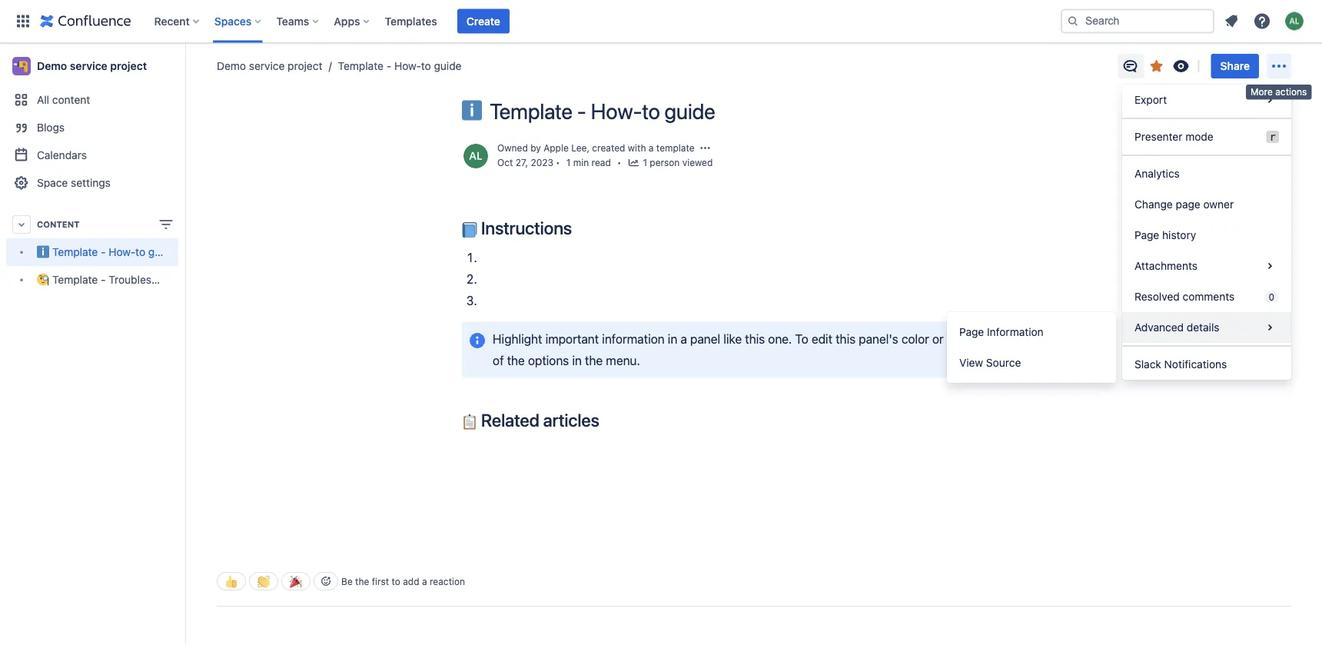 Task type: locate. For each thing, give the bounding box(es) containing it.
template - how-to guide up created
[[490, 98, 716, 124]]

0
[[1269, 291, 1275, 302]]

teams button
[[272, 9, 325, 33]]

1 project from the left
[[110, 60, 147, 72]]

service
[[70, 60, 107, 72], [249, 60, 285, 72]]

the
[[507, 353, 525, 368], [585, 353, 603, 368], [355, 576, 369, 587]]

apple
[[544, 143, 569, 153]]

important
[[546, 332, 599, 347]]

change page owner
[[1135, 198, 1234, 211]]

instructions
[[478, 218, 572, 239]]

project down teams popup button
[[288, 60, 323, 72]]

search image
[[1067, 15, 1080, 27]]

add
[[403, 576, 420, 587]]

demo down spaces
[[217, 60, 246, 72]]

history
[[1163, 229, 1197, 241]]

owned by apple lee , created with a template
[[498, 143, 695, 153]]

:information_source: image
[[462, 100, 482, 120]]

a left panel
[[681, 332, 687, 347]]

demo service project down teams in the left top of the page
[[217, 60, 323, 72]]

1 vertical spatial template - how-to guide link
[[6, 238, 178, 266]]

menu
[[1123, 85, 1292, 380]]

change
[[1135, 198, 1173, 211]]

0 horizontal spatial how-
[[109, 246, 135, 258]]

how- up created
[[591, 98, 642, 124]]

apple lee image
[[464, 144, 488, 168]]

this right like
[[745, 332, 765, 347]]

2 vertical spatial guide
[[148, 246, 176, 258]]

0 horizontal spatial demo service project
[[37, 60, 147, 72]]

0 horizontal spatial template - how-to guide link
[[6, 238, 178, 266]]

to inside tree
[[135, 246, 145, 258]]

resolved comments
[[1135, 290, 1235, 303]]

demo service project link
[[6, 51, 178, 82], [217, 58, 323, 74]]

template - troubleshooting article
[[52, 273, 223, 286]]

template
[[338, 60, 384, 72], [490, 98, 573, 124], [52, 246, 98, 258], [52, 273, 98, 286]]

comments
[[1183, 290, 1235, 303]]

page inside the page information link
[[960, 326, 984, 338]]

0 horizontal spatial in
[[572, 353, 582, 368]]

1 min read
[[567, 157, 611, 168]]

0 vertical spatial comment icon image
[[1122, 57, 1140, 75]]

guide inside space element
[[148, 246, 176, 258]]

blogs
[[37, 121, 65, 134]]

2 service from the left
[[249, 60, 285, 72]]

2 vertical spatial a
[[422, 576, 427, 587]]

service up all content 'link'
[[70, 60, 107, 72]]

the right of at the bottom of page
[[507, 353, 525, 368]]

presenter mode
[[1135, 130, 1214, 143]]

all
[[37, 93, 49, 106]]

1 horizontal spatial 1
[[643, 157, 647, 168]]

:blue_book: image
[[462, 222, 478, 238], [462, 222, 478, 238]]

to up template - troubleshooting article
[[135, 246, 145, 258]]

the right be
[[355, 576, 369, 587]]

page up view
[[960, 326, 984, 338]]

- down templates link
[[387, 60, 392, 72]]

appswitcher icon image
[[14, 12, 32, 30]]

2 horizontal spatial guide
[[665, 98, 716, 124]]

view source
[[960, 356, 1021, 369]]

demo
[[37, 60, 67, 72], [217, 60, 246, 72]]

template - how-to guide link down the content
[[6, 238, 178, 266]]

0 horizontal spatial guide
[[148, 246, 176, 258]]

group
[[947, 312, 1117, 383]]

article
[[192, 273, 223, 286]]

1 horizontal spatial this
[[836, 332, 856, 347]]

content button
[[6, 211, 178, 238]]

content
[[52, 93, 90, 106]]

templates link
[[380, 9, 442, 33]]

2 horizontal spatial how-
[[591, 98, 642, 124]]

0 vertical spatial page
[[1135, 229, 1160, 241]]

templates
[[385, 15, 437, 27]]

space
[[37, 176, 68, 189]]

template - how-to guide link
[[323, 58, 462, 74], [6, 238, 178, 266]]

2 horizontal spatial template - how-to guide
[[490, 98, 716, 124]]

unstar image
[[1148, 57, 1166, 75]]

how- down templates link
[[394, 60, 421, 72]]

2 1 from the left
[[643, 157, 647, 168]]

0 horizontal spatial 1
[[567, 157, 571, 168]]

this
[[745, 332, 765, 347], [836, 332, 856, 347]]

1 left min
[[567, 157, 571, 168]]

0 vertical spatial in
[[668, 332, 678, 347]]

be the first to add a reaction
[[341, 576, 465, 587]]

0 vertical spatial template - how-to guide link
[[323, 58, 462, 74]]

demo up all
[[37, 60, 67, 72]]

project up all content 'link'
[[110, 60, 147, 72]]

calendars link
[[6, 141, 178, 169]]

banner
[[0, 0, 1323, 43]]

collapse sidebar image
[[168, 51, 201, 82]]

all content
[[37, 93, 90, 106]]

page history
[[1135, 229, 1197, 241]]

1 horizontal spatial in
[[668, 332, 678, 347]]

attachments button
[[1123, 251, 1292, 281]]

0 horizontal spatial comment icon image
[[957, 332, 976, 350]]

advanced
[[1135, 321, 1184, 334]]

template - how-to guide down templates link
[[338, 60, 462, 72]]

owner
[[1204, 198, 1234, 211]]

information
[[602, 332, 665, 347]]

demo service project link down teams in the left top of the page
[[217, 58, 323, 74]]

view
[[960, 356, 984, 369]]

one.
[[768, 332, 792, 347]]

0 vertical spatial how-
[[394, 60, 421, 72]]

1 inside button
[[643, 157, 647, 168]]

1 horizontal spatial template - how-to guide link
[[323, 58, 462, 74]]

a right "with"
[[649, 143, 654, 153]]

the left menu.
[[585, 353, 603, 368]]

2 vertical spatial template - how-to guide
[[52, 246, 176, 258]]

1 vertical spatial a
[[681, 332, 687, 347]]

analytics
[[1135, 167, 1180, 180]]

demo service project up all content 'link'
[[37, 60, 147, 72]]

tree inside space element
[[6, 238, 223, 294]]

demo inside space element
[[37, 60, 67, 72]]

r
[[1270, 130, 1276, 143]]

template - how-to guide link down templates link
[[323, 58, 462, 74]]

teams
[[276, 15, 309, 27]]

page for page information
[[960, 326, 984, 338]]

menu containing export
[[1123, 85, 1292, 380]]

2 vertical spatial how-
[[109, 246, 135, 258]]

service down teams in the left top of the page
[[249, 60, 285, 72]]

service inside space element
[[70, 60, 107, 72]]

1 vertical spatial page
[[960, 326, 984, 338]]

change page owner button
[[1123, 189, 1292, 220]]

0 horizontal spatial page
[[960, 326, 984, 338]]

confluence image
[[40, 12, 131, 30], [40, 12, 131, 30]]

to
[[421, 60, 431, 72], [642, 98, 660, 124], [135, 246, 145, 258], [392, 576, 401, 587]]

tree
[[6, 238, 223, 294]]

1 for 1 min read
[[567, 157, 571, 168]]

comment icon image
[[1122, 57, 1140, 75], [957, 332, 976, 350]]

1 horizontal spatial template - how-to guide
[[338, 60, 462, 72]]

-
[[387, 60, 392, 72], [577, 98, 586, 124], [101, 246, 106, 258], [101, 273, 106, 286]]

0 horizontal spatial the
[[355, 576, 369, 587]]

create
[[467, 15, 501, 27]]

1 horizontal spatial service
[[249, 60, 285, 72]]

0 horizontal spatial this
[[745, 332, 765, 347]]

1 horizontal spatial page
[[1135, 229, 1160, 241]]

comment icon image up view
[[957, 332, 976, 350]]

0 horizontal spatial service
[[70, 60, 107, 72]]

1 vertical spatial comment icon image
[[957, 332, 976, 350]]

comment icon image left the unstar image
[[1122, 57, 1140, 75]]

2 project from the left
[[288, 60, 323, 72]]

in left panel
[[668, 332, 678, 347]]

template - how-to guide up template - troubleshooting article link
[[52, 246, 176, 258]]

of
[[493, 353, 504, 368]]

guide down change view icon
[[148, 246, 176, 258]]

change view image
[[157, 215, 175, 234]]

a inside highlight important information in a panel like this one. to edit this panel's color or style, select one of the options in the menu.
[[681, 332, 687, 347]]

0 vertical spatial template - how-to guide
[[338, 60, 462, 72]]

1 horizontal spatial a
[[649, 143, 654, 153]]

by
[[531, 143, 541, 153]]

in down important
[[572, 353, 582, 368]]

:thumbsup: image
[[225, 575, 238, 588], [225, 575, 238, 588]]

- up the lee
[[577, 98, 586, 124]]

1
[[567, 157, 571, 168], [643, 157, 647, 168]]

0 horizontal spatial demo
[[37, 60, 67, 72]]

1 down "with"
[[643, 157, 647, 168]]

space settings
[[37, 176, 111, 189]]

1 person viewed
[[643, 157, 713, 168]]

1 horizontal spatial demo service project
[[217, 60, 323, 72]]

1 horizontal spatial how-
[[394, 60, 421, 72]]

how- up template - troubleshooting article link
[[109, 246, 135, 258]]

1 horizontal spatial demo
[[217, 60, 246, 72]]

project
[[110, 60, 147, 72], [288, 60, 323, 72]]

guide up template
[[665, 98, 716, 124]]

2 demo service project from the left
[[217, 60, 323, 72]]

guide down create link
[[434, 60, 462, 72]]

2 horizontal spatial a
[[681, 332, 687, 347]]

how-
[[394, 60, 421, 72], [591, 98, 642, 124], [109, 246, 135, 258]]

0 horizontal spatial demo service project link
[[6, 51, 178, 82]]

0 vertical spatial guide
[[434, 60, 462, 72]]

how- inside space element
[[109, 246, 135, 258]]

1 service from the left
[[70, 60, 107, 72]]

:clap: image
[[258, 575, 270, 588], [258, 575, 270, 588]]

project inside space element
[[110, 60, 147, 72]]

person
[[650, 157, 680, 168]]

page inside page history link
[[1135, 229, 1160, 241]]

0 horizontal spatial a
[[422, 576, 427, 587]]

calendars
[[37, 149, 87, 161]]

related
[[481, 410, 540, 430]]

0 horizontal spatial template - how-to guide
[[52, 246, 176, 258]]

a right add
[[422, 576, 427, 587]]

1 vertical spatial in
[[572, 353, 582, 368]]

highlight
[[493, 332, 542, 347]]

1 1 from the left
[[567, 157, 571, 168]]

1 this from the left
[[745, 332, 765, 347]]

1 demo service project from the left
[[37, 60, 147, 72]]

1 horizontal spatial project
[[288, 60, 323, 72]]

tree containing template - how-to guide
[[6, 238, 223, 294]]

more actions
[[1251, 87, 1308, 97]]

a
[[649, 143, 654, 153], [681, 332, 687, 347], [422, 576, 427, 587]]

settings
[[71, 176, 111, 189]]

oct
[[498, 157, 513, 168]]

- down content dropdown button
[[101, 246, 106, 258]]

1 demo from the left
[[37, 60, 67, 72]]

all content link
[[6, 86, 178, 114]]

demo service project link up all content 'link'
[[6, 51, 178, 82]]

1 horizontal spatial the
[[507, 353, 525, 368]]

this right edit
[[836, 332, 856, 347]]

page down change
[[1135, 229, 1160, 241]]

space element
[[0, 43, 223, 645]]

0 horizontal spatial project
[[110, 60, 147, 72]]



Task type: describe. For each thing, give the bounding box(es) containing it.
color
[[902, 332, 930, 347]]

more actions image
[[1270, 57, 1289, 75]]

first
[[372, 576, 389, 587]]

recent button
[[150, 9, 205, 33]]

page information
[[960, 326, 1044, 338]]

presenter
[[1135, 130, 1183, 143]]

1 vertical spatial guide
[[665, 98, 716, 124]]

2 horizontal spatial the
[[585, 353, 603, 368]]

recent
[[154, 15, 190, 27]]

panel
[[690, 332, 721, 347]]

1 vertical spatial template - how-to guide
[[490, 98, 716, 124]]

analytics link
[[1123, 158, 1292, 189]]

spaces button
[[210, 9, 267, 33]]

blogs link
[[6, 114, 178, 141]]

read
[[592, 157, 611, 168]]

min
[[573, 157, 589, 168]]

1 horizontal spatial guide
[[434, 60, 462, 72]]

:clipboard: image
[[462, 414, 478, 430]]

edit
[[812, 332, 833, 347]]

page information link
[[947, 317, 1117, 348]]

created
[[592, 143, 626, 153]]

add reaction image
[[320, 575, 332, 588]]

page history link
[[1123, 220, 1292, 251]]

copy image
[[598, 410, 617, 429]]

manage page ownership image
[[699, 142, 712, 154]]

mode
[[1186, 130, 1214, 143]]

be
[[341, 576, 353, 587]]

stop watching image
[[1172, 57, 1191, 75]]

apps button
[[329, 9, 376, 33]]

your profile and preferences image
[[1286, 12, 1304, 30]]

global element
[[9, 0, 1058, 43]]

apple lee link
[[544, 143, 587, 153]]

to
[[795, 332, 809, 347]]

create link
[[457, 9, 510, 33]]

slack notifications link
[[1123, 349, 1292, 380]]

attachments
[[1135, 260, 1198, 272]]

viewed
[[683, 157, 713, 168]]

:information_source: image
[[462, 100, 482, 120]]

template - troubleshooting article link
[[6, 266, 223, 294]]

owned
[[498, 143, 528, 153]]

notifications
[[1165, 358, 1228, 371]]

source
[[987, 356, 1021, 369]]

copy image
[[571, 219, 589, 237]]

panel info image
[[468, 331, 487, 350]]

panel's
[[859, 332, 899, 347]]

content
[[37, 220, 80, 230]]

to up "with a template" button in the top of the page
[[642, 98, 660, 124]]

with a template button
[[628, 141, 695, 155]]

resolved
[[1135, 290, 1180, 303]]

2 this from the left
[[836, 332, 856, 347]]

template - how-to guide inside space element
[[52, 246, 176, 258]]

demo service project inside space element
[[37, 60, 147, 72]]

1 for 1 person viewed
[[643, 157, 647, 168]]

,
[[587, 143, 590, 153]]

select
[[980, 332, 1013, 347]]

0 vertical spatial a
[[649, 143, 654, 153]]

articles
[[543, 410, 600, 430]]

help icon image
[[1253, 12, 1272, 30]]

view source link
[[947, 348, 1117, 378]]

slack
[[1135, 358, 1162, 371]]

template
[[657, 143, 695, 153]]

oct 27, 2023
[[498, 157, 554, 168]]

information
[[987, 326, 1044, 338]]

page
[[1176, 198, 1201, 211]]

spaces
[[214, 15, 252, 27]]

export
[[1135, 93, 1167, 106]]

highlight important information in a panel like this one. to edit this panel's color or style, select one of the options in the menu.
[[493, 332, 1040, 368]]

1 horizontal spatial demo service project link
[[217, 58, 323, 74]]

27,
[[516, 157, 528, 168]]

banner containing recent
[[0, 0, 1323, 43]]

2 demo from the left
[[217, 60, 246, 72]]

menu.
[[606, 353, 640, 368]]

share button
[[1212, 54, 1260, 78]]

related articles
[[478, 410, 600, 430]]

slack notifications
[[1135, 358, 1228, 371]]

1 person viewed button
[[628, 156, 713, 171]]

apps
[[334, 15, 360, 27]]

:tada: image
[[290, 575, 302, 588]]

page for page history
[[1135, 229, 1160, 241]]

details
[[1187, 321, 1220, 334]]

options
[[528, 353, 569, 368]]

style,
[[947, 332, 977, 347]]

space settings link
[[6, 169, 178, 197]]

troubleshooting
[[109, 273, 189, 286]]

2023
[[531, 157, 554, 168]]

Search field
[[1061, 9, 1215, 33]]

to down templates link
[[421, 60, 431, 72]]

to left add
[[392, 576, 401, 587]]

advanced details button
[[1123, 312, 1292, 343]]

1 vertical spatial how-
[[591, 98, 642, 124]]

1 horizontal spatial comment icon image
[[1122, 57, 1140, 75]]

more
[[1251, 87, 1273, 97]]

actions
[[1276, 87, 1308, 97]]

notification icon image
[[1223, 12, 1241, 30]]

:tada: image
[[290, 575, 302, 588]]

- left troubleshooting
[[101, 273, 106, 286]]

group containing page information
[[947, 312, 1117, 383]]

reaction
[[430, 576, 465, 587]]

:clipboard: image
[[462, 414, 478, 430]]

like
[[724, 332, 742, 347]]



Task type: vqa. For each thing, say whether or not it's contained in the screenshot.
panel
yes



